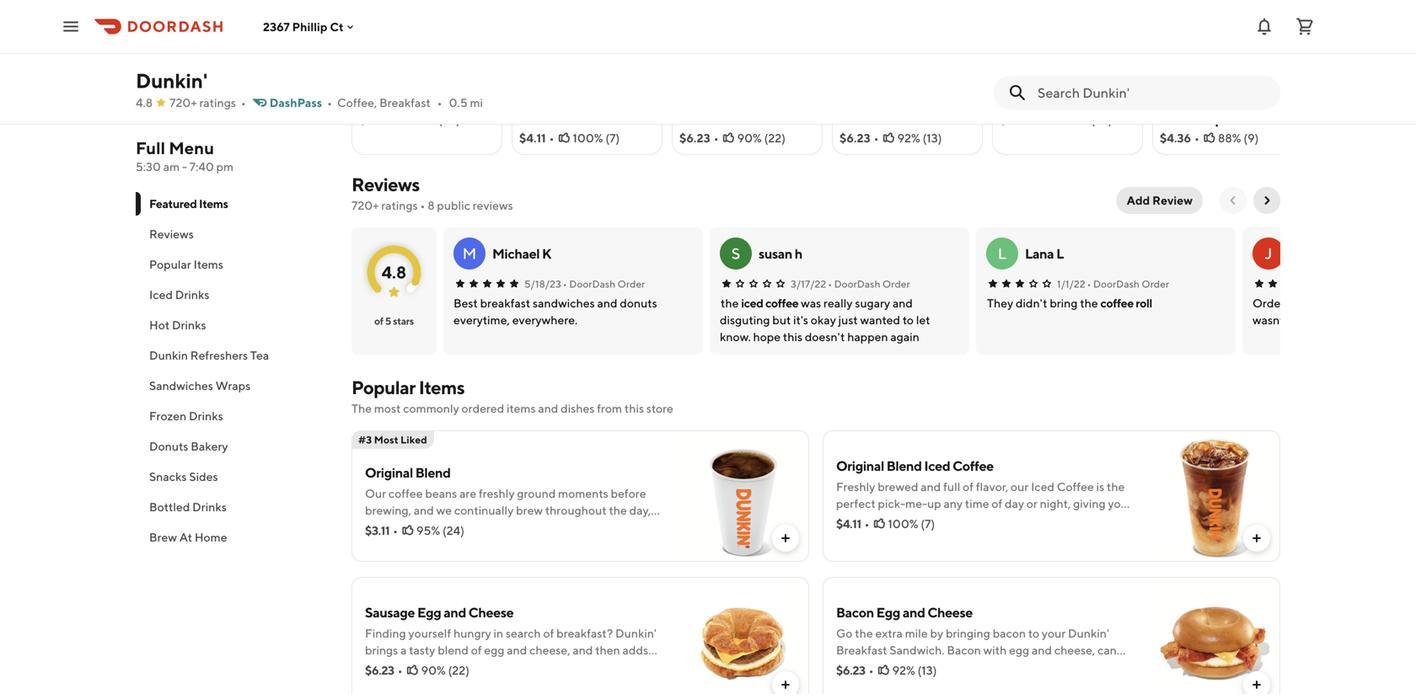Task type: locate. For each thing, give the bounding box(es) containing it.
0 vertical spatial the
[[1107, 480, 1125, 494]]

the down perfect
[[837, 514, 855, 528]]

or
[[1027, 497, 1038, 511]]

original blend down liked
[[365, 465, 451, 481]]

pick-
[[878, 497, 906, 511]]

ratings down reviews link
[[382, 199, 418, 213]]

1 horizontal spatial cheese,
[[1055, 644, 1096, 658]]

items up reviews button
[[199, 197, 228, 211]]

$4.36
[[1161, 131, 1192, 145]]

items up commonly
[[419, 377, 465, 399]]

dunkin' up 720+ ratings • at the top left of the page
[[136, 69, 208, 93]]

(24) right $3.11 •
[[443, 524, 465, 538]]

egg for bacon egg and cheese go the extra mile by bringing bacon to your dunkin' breakfast sandwich. bacon with egg and cheese, can you say, "yum!"
[[877, 605, 901, 621]]

egg and cheese image
[[994, 0, 1143, 86]]

$6.23 down go
[[837, 664, 866, 678]]

(22) down egg and cheese at the right top of the page
[[1092, 113, 1113, 127]]

dunkin' up can
[[1069, 627, 1110, 641]]

0 items, open order cart image
[[1295, 16, 1316, 37]]

to inside sausage egg and cheese finding yourself hungry in search of breakfast? dunkin' brings a tasty blend of egg and cheese, and then adds irresistable sausage to tame any hunger. consider yourself full.
[[472, 661, 483, 675]]

1 vertical spatial sausage
[[365, 605, 415, 621]]

sausage inside sausage egg and cheese finding yourself hungry in search of breakfast? dunkin' brings a tasty blend of egg and cheese, and then adds irresistable sausage to tame any hunger. consider yourself full.
[[365, 605, 415, 621]]

1 $6.23 • from the left
[[365, 664, 403, 678]]

92% (13)
[[898, 131, 943, 145], [893, 664, 937, 678]]

perfect
[[837, 497, 876, 511]]

720+ inside reviews 720+ ratings • 8 public reviews
[[352, 199, 379, 213]]

0 vertical spatial bacon
[[840, 92, 878, 108]]

coffee inside button
[[766, 296, 799, 310]]

1 horizontal spatial • doordash order
[[828, 278, 911, 290]]

drinks
[[175, 288, 210, 302], [172, 318, 206, 332], [189, 409, 223, 423], [192, 501, 227, 514]]

cheese, up hunger.
[[530, 644, 571, 658]]

2 horizontal spatial the
[[1107, 480, 1125, 494]]

2 cheese, from the left
[[1055, 644, 1096, 658]]

2 horizontal spatial dunkin'
[[1069, 627, 1110, 641]]

frozen
[[149, 409, 187, 423]]

0 horizontal spatial $6.23 •
[[365, 664, 403, 678]]

1 vertical spatial sausage egg and cheese image
[[678, 578, 810, 695]]

(7) down up
[[921, 517, 936, 531]]

1 vertical spatial with
[[984, 644, 1007, 658]]

bringing
[[946, 627, 991, 641]]

90% (22) down sausage egg and cheese on the top of page
[[738, 131, 786, 145]]

0 horizontal spatial reviews
[[149, 227, 194, 241]]

1 horizontal spatial any
[[944, 497, 963, 511]]

michael
[[493, 246, 540, 262]]

bacon for bacon egg and cheese go the extra mile by bringing bacon to your dunkin' breakfast sandwich. bacon with egg and cheese, can you say, "yum!"
[[837, 605, 874, 621]]

sausage inside sausage egg and cheese
[[680, 92, 730, 108]]

sausage egg and cheese image
[[673, 0, 822, 86], [678, 578, 810, 695]]

drinks up bakery
[[189, 409, 223, 423]]

of left day
[[992, 497, 1003, 511]]

$6.23 down sausage egg and cheese on the top of page
[[680, 131, 711, 145]]

cheese for bagel with cream cheese spread
[[1161, 111, 1206, 127]]

$3.11 for $3.11 •
[[365, 524, 390, 538]]

95% down coffee, breakfast • 0.5 mi
[[412, 113, 436, 127]]

• doordash order right 5/18/23 on the top left of the page
[[563, 278, 646, 290]]

(24) down 0.5
[[439, 113, 460, 127]]

h
[[795, 246, 803, 262]]

items for featured items
[[199, 197, 228, 211]]

1/1/22
[[1058, 278, 1086, 290]]

1 vertical spatial bacon egg and cheese image
[[1150, 578, 1281, 695]]

items inside button
[[194, 258, 223, 272]]

1 horizontal spatial 720+
[[352, 199, 379, 213]]

95%
[[412, 113, 436, 127], [417, 524, 440, 538]]

egg inside sausage egg and cheese finding yourself hungry in search of breakfast? dunkin' brings a tasty blend of egg and cheese, and then adds irresistable sausage to tame any hunger. consider yourself full.
[[417, 605, 441, 621]]

store
[[647, 402, 674, 416]]

95% (24) down 0.5
[[412, 113, 460, 127]]

0 horizontal spatial • doordash order
[[563, 278, 646, 290]]

100% down egg and cheese at the right top of the page
[[1059, 113, 1089, 127]]

$6.23 • down brings
[[365, 664, 403, 678]]

popular inside button
[[149, 258, 191, 272]]

0 vertical spatial 90%
[[738, 131, 762, 145]]

egg inside bacon egg and cheese
[[880, 92, 904, 108]]

most
[[374, 434, 399, 446]]

next image
[[1261, 194, 1274, 207]]

1 horizontal spatial with
[[1197, 92, 1223, 108]]

coffee, breakfast • 0.5 mi
[[337, 96, 483, 110]]

cheese for bacon egg and cheese go the extra mile by bringing bacon to your dunkin' breakfast sandwich. bacon with egg and cheese, can you say, "yum!"
[[928, 605, 973, 621]]

dunkin' up adds
[[616, 627, 657, 641]]

with inside 'bacon egg and cheese go the extra mile by bringing bacon to your dunkin' breakfast sandwich. bacon with egg and cheese, can you say, "yum!"'
[[984, 644, 1007, 658]]

2 horizontal spatial order
[[1142, 278, 1170, 290]]

me-
[[906, 497, 928, 511]]

original up freshly at the bottom
[[837, 458, 885, 474]]

1 order from the left
[[618, 278, 646, 290]]

to
[[942, 514, 953, 528], [1029, 627, 1040, 641], [472, 661, 483, 675]]

dishes
[[561, 402, 595, 416]]

egg down bacon
[[1010, 644, 1030, 658]]

(7) down original blend iced coffee
[[606, 131, 620, 145]]

adds
[[623, 644, 649, 658]]

100% down original blend iced coffee
[[573, 131, 604, 145]]

1 horizontal spatial original blend image
[[678, 431, 810, 563]]

sausage for sausage egg and cheese
[[680, 92, 730, 108]]

0 horizontal spatial 100%
[[573, 131, 604, 145]]

breakfast
[[380, 96, 431, 110], [837, 644, 888, 658]]

• doordash order right 3/17/22
[[828, 278, 911, 290]]

(13) down sandwich.
[[918, 664, 937, 678]]

2 egg from the left
[[1010, 644, 1030, 658]]

a
[[401, 644, 407, 658]]

92% (13) down sandwich.
[[893, 664, 937, 678]]

coffee
[[520, 111, 561, 127], [953, 458, 994, 474], [1058, 480, 1095, 494]]

1 horizontal spatial bacon egg and cheese image
[[1150, 578, 1281, 695]]

s
[[732, 245, 741, 263]]

95% right $3.11 •
[[417, 524, 440, 538]]

cheese inside 'bacon egg and cheese go the extra mile by bringing bacon to your dunkin' breakfast sandwich. bacon with egg and cheese, can you say, "yum!"'
[[928, 605, 973, 621]]

100% (7) down me-
[[889, 517, 936, 531]]

0 vertical spatial you
[[1109, 497, 1128, 511]]

0 vertical spatial 92%
[[898, 131, 921, 145]]

popular inside popular items the most commonly ordered items and dishes from this store
[[352, 377, 416, 399]]

dunkin
[[149, 349, 188, 363]]

keep
[[955, 514, 982, 528]]

to down up
[[942, 514, 953, 528]]

(22) for egg and cheese
[[1092, 113, 1113, 127]]

0 vertical spatial items
[[199, 197, 228, 211]]

0 vertical spatial sausage
[[680, 92, 730, 108]]

2 • doordash order from the left
[[828, 278, 911, 290]]

original right mi at the top left of page
[[520, 92, 568, 108]]

2 vertical spatial coffee
[[1058, 480, 1095, 494]]

0 vertical spatial bacon egg and cheese image
[[833, 0, 983, 86]]

• doordash order up coffee roll
[[1088, 278, 1170, 290]]

$6.23 down bacon egg and cheese
[[840, 131, 871, 145]]

1 • doordash order from the left
[[563, 278, 646, 290]]

(24)
[[439, 113, 460, 127], [443, 524, 465, 538]]

1 horizontal spatial doordash
[[835, 278, 881, 290]]

any right tame
[[515, 661, 534, 675]]

2 vertical spatial the
[[855, 627, 874, 641]]

you right giving
[[1109, 497, 1128, 511]]

of right full
[[963, 480, 974, 494]]

0 vertical spatial with
[[1197, 92, 1223, 108]]

cheese
[[1052, 92, 1097, 108], [680, 111, 725, 127], [840, 111, 885, 127], [1161, 111, 1206, 127], [469, 605, 514, 621], [928, 605, 973, 621]]

reviews inside reviews 720+ ratings • 8 public reviews
[[352, 174, 420, 196]]

1 horizontal spatial popular
[[352, 377, 416, 399]]

$6.23 down brings
[[365, 664, 394, 678]]

4.8 up full
[[136, 96, 153, 110]]

and inside sausage egg and cheese
[[758, 92, 781, 108]]

original blend iced coffee image
[[513, 0, 662, 86], [1150, 431, 1281, 563]]

0 horizontal spatial 90% (22)
[[421, 664, 470, 678]]

egg inside sausage egg and cheese
[[732, 92, 756, 108]]

0 vertical spatial $4.11
[[520, 131, 546, 145]]

doordash right 3/17/22
[[835, 278, 881, 290]]

1 vertical spatial 4.8
[[382, 263, 407, 283]]

92% (13) down bacon egg and cheese
[[898, 131, 943, 145]]

1 horizontal spatial you
[[890, 514, 910, 528]]

cheese for bacon egg and cheese
[[840, 111, 885, 127]]

1 horizontal spatial $4.11
[[837, 517, 862, 531]]

to left tame
[[472, 661, 483, 675]]

original blend
[[359, 92, 445, 108], [365, 465, 451, 481]]

day
[[1005, 497, 1025, 511]]

1 horizontal spatial coffee
[[1101, 296, 1134, 310]]

sausage
[[680, 92, 730, 108], [365, 605, 415, 621]]

3 • doordash order from the left
[[1088, 278, 1170, 290]]

0 vertical spatial yourself
[[409, 627, 451, 641]]

$4.11 down original blend iced coffee
[[520, 131, 546, 145]]

90%
[[738, 131, 762, 145], [421, 664, 446, 678]]

100% (22)
[[1059, 113, 1113, 127]]

2 coffee from the left
[[1101, 296, 1134, 310]]

refreshers
[[190, 349, 248, 363]]

2 vertical spatial you
[[837, 661, 856, 675]]

2 horizontal spatial (22)
[[1092, 113, 1113, 127]]

egg inside sausage egg and cheese finding yourself hungry in search of breakfast? dunkin' brings a tasty blend of egg and cheese, and then adds irresistable sausage to tame any hunger. consider yourself full.
[[484, 644, 505, 658]]

lana l
[[1026, 246, 1064, 262]]

full.
[[410, 678, 430, 692]]

1 horizontal spatial 4.8
[[382, 263, 407, 283]]

1 vertical spatial 92%
[[893, 664, 916, 678]]

sandwiches
[[149, 379, 213, 393]]

1 horizontal spatial ratings
[[382, 199, 418, 213]]

lana
[[1026, 246, 1054, 262]]

am
[[163, 160, 180, 174]]

breakfast right coffee,
[[380, 96, 431, 110]]

iced inside 'button'
[[149, 288, 173, 302]]

92% down sandwich.
[[893, 664, 916, 678]]

(13) down bacon egg and cheese
[[923, 131, 943, 145]]

90% (22)
[[738, 131, 786, 145], [421, 664, 470, 678]]

your
[[1042, 627, 1066, 641]]

0 horizontal spatial order
[[618, 278, 646, 290]]

brings
[[365, 644, 398, 658]]

0 horizontal spatial to
[[472, 661, 483, 675]]

cheese, down your
[[1055, 644, 1096, 658]]

0 vertical spatial $3.11
[[359, 113, 386, 127]]

95% (24) right $3.11 •
[[417, 524, 465, 538]]

original blend image
[[353, 0, 502, 86], [678, 431, 810, 563]]

reviews
[[352, 174, 420, 196], [149, 227, 194, 241]]

(22) down the blend
[[448, 664, 470, 678]]

to inside 'bacon egg and cheese go the extra mile by bringing bacon to your dunkin' breakfast sandwich. bacon with egg and cheese, can you say, "yum!"'
[[1029, 627, 1040, 641]]

2 vertical spatial (22)
[[448, 664, 470, 678]]

0 horizontal spatial sausage
[[365, 605, 415, 621]]

reviews
[[473, 199, 513, 213]]

• inside reviews 720+ ratings • 8 public reviews
[[420, 199, 425, 213]]

4.8 up the of 5 stars at the left of the page
[[382, 263, 407, 283]]

cheese inside bagel with cream cheese spread
[[1161, 111, 1206, 127]]

1 horizontal spatial egg
[[1010, 644, 1030, 658]]

0 horizontal spatial coffee
[[520, 111, 561, 127]]

1 vertical spatial (13)
[[918, 664, 937, 678]]

egg
[[732, 92, 756, 108], [880, 92, 904, 108], [1000, 92, 1024, 108], [417, 605, 441, 621], [877, 605, 901, 621]]

l left lana
[[998, 245, 1007, 263]]

popular up iced drinks
[[149, 258, 191, 272]]

add item to cart image
[[779, 532, 793, 546], [1251, 532, 1264, 546], [779, 679, 793, 692]]

bottled
[[149, 501, 190, 514]]

egg inside 'bacon egg and cheese go the extra mile by bringing bacon to your dunkin' breakfast sandwich. bacon with egg and cheese, can you say, "yum!"'
[[877, 605, 901, 621]]

1 horizontal spatial 90% (22)
[[738, 131, 786, 145]]

"yum!"
[[881, 661, 917, 675]]

$4.11 down perfect
[[837, 517, 862, 531]]

0 horizontal spatial popular
[[149, 258, 191, 272]]

0 horizontal spatial (22)
[[448, 664, 470, 678]]

doordash up coffee roll
[[1094, 278, 1140, 290]]

bacon
[[840, 92, 878, 108], [837, 605, 874, 621], [947, 644, 982, 658]]

1 horizontal spatial to
[[942, 514, 953, 528]]

$6.23 • for bacon
[[837, 664, 874, 678]]

92% down bacon egg and cheese
[[898, 131, 921, 145]]

0 vertical spatial reviews
[[352, 174, 420, 196]]

bottled drinks
[[149, 501, 227, 514]]

1 egg from the left
[[484, 644, 505, 658]]

1 vertical spatial you
[[890, 514, 910, 528]]

2 horizontal spatial • doordash order
[[1088, 278, 1170, 290]]

720+ up menu
[[170, 96, 197, 110]]

cheese inside sausage egg and cheese
[[680, 111, 725, 127]]

100% for iced
[[573, 131, 604, 145]]

iced inside original blend iced coffee
[[608, 92, 634, 108]]

0 horizontal spatial any
[[515, 661, 534, 675]]

100% down pick-
[[889, 517, 919, 531]]

bacon inside bacon egg and cheese
[[840, 92, 878, 108]]

1 vertical spatial the
[[837, 514, 855, 528]]

0 horizontal spatial egg
[[484, 644, 505, 658]]

0 horizontal spatial original blend iced coffee image
[[513, 0, 662, 86]]

1 vertical spatial items
[[194, 258, 223, 272]]

cheese inside sausage egg and cheese finding yourself hungry in search of breakfast? dunkin' brings a tasty blend of egg and cheese, and then adds irresistable sausage to tame any hunger. consider yourself full.
[[469, 605, 514, 621]]

egg down in
[[484, 644, 505, 658]]

items
[[507, 402, 536, 416]]

$4.86
[[1000, 113, 1032, 127]]

1 vertical spatial coffee
[[953, 458, 994, 474]]

2 horizontal spatial coffee
[[1058, 480, 1095, 494]]

original
[[359, 92, 407, 108], [520, 92, 568, 108], [837, 458, 885, 474], [365, 465, 413, 481]]

any inside sausage egg and cheese finding yourself hungry in search of breakfast? dunkin' brings a tasty blend of egg and cheese, and then adds irresistable sausage to tame any hunger. consider yourself full.
[[515, 661, 534, 675]]

with up spread
[[1197, 92, 1223, 108]]

88%
[[1219, 131, 1242, 145]]

you inside 'bacon egg and cheese go the extra mile by bringing bacon to your dunkin' breakfast sandwich. bacon with egg and cheese, can you say, "yum!"'
[[837, 661, 856, 675]]

1 vertical spatial 100% (7)
[[889, 517, 936, 531]]

add
[[1127, 194, 1151, 207]]

snacks sides button
[[136, 462, 331, 493]]

stars
[[393, 315, 414, 327]]

720+ down reviews link
[[352, 199, 379, 213]]

reviews inside reviews button
[[149, 227, 194, 241]]

90% down sausage egg and cheese on the top of page
[[738, 131, 762, 145]]

0 vertical spatial (13)
[[923, 131, 943, 145]]

the inside 'bacon egg and cheese go the extra mile by bringing bacon to your dunkin' breakfast sandwich. bacon with egg and cheese, can you say, "yum!"'
[[855, 627, 874, 641]]

1 horizontal spatial $6.23 •
[[837, 664, 874, 678]]

bagel with cream cheese spread
[[1161, 92, 1266, 127]]

tasty
[[409, 644, 436, 658]]

original inside original blend iced coffee
[[520, 92, 568, 108]]

any down full
[[944, 497, 963, 511]]

you down pick-
[[890, 514, 910, 528]]

coffee right iced
[[766, 296, 799, 310]]

drinks up "home"
[[192, 501, 227, 514]]

bacon
[[993, 627, 1027, 641]]

1 vertical spatial bacon
[[837, 605, 874, 621]]

3 doordash from the left
[[1094, 278, 1140, 290]]

items for popular items the most commonly ordered items and dishes from this store
[[419, 377, 465, 399]]

drinks for iced drinks
[[175, 288, 210, 302]]

0 vertical spatial ratings
[[199, 96, 236, 110]]

drinks down popular items
[[175, 288, 210, 302]]

$6.23
[[680, 131, 711, 145], [840, 131, 871, 145], [365, 664, 394, 678], [837, 664, 866, 678]]

breakfast up say,
[[837, 644, 888, 658]]

(13)
[[923, 131, 943, 145], [918, 664, 937, 678]]

yourself down irresistable at the bottom left
[[365, 678, 408, 692]]

then
[[596, 644, 621, 658]]

bacon egg and cheese
[[840, 92, 929, 127]]

1 vertical spatial popular
[[352, 377, 416, 399]]

original blend left 0.5
[[359, 92, 445, 108]]

7:40
[[190, 160, 214, 174]]

100% (7) down original blend iced coffee
[[573, 131, 620, 145]]

90% (22) down the blend
[[421, 664, 470, 678]]

items for popular items
[[194, 258, 223, 272]]

drinks right hot
[[172, 318, 206, 332]]

full
[[136, 138, 165, 158]]

egg inside 'bacon egg and cheese go the extra mile by bringing bacon to your dunkin' breakfast sandwich. bacon with egg and cheese, can you say, "yum!"'
[[1010, 644, 1030, 658]]

reviews for reviews 720+ ratings • 8 public reviews
[[352, 174, 420, 196]]

• doordash order for l
[[1088, 278, 1170, 290]]

ratings up menu
[[199, 96, 236, 110]]

of
[[374, 315, 384, 327], [963, 480, 974, 494], [992, 497, 1003, 511], [544, 627, 554, 641], [471, 644, 482, 658]]

add item to cart image for original blend
[[779, 532, 793, 546]]

0 horizontal spatial 100% (7)
[[573, 131, 620, 145]]

$6.23 • down go
[[837, 664, 874, 678]]

2 horizontal spatial to
[[1029, 627, 1040, 641]]

3 order from the left
[[1142, 278, 1170, 290]]

1 doordash from the left
[[570, 278, 616, 290]]

1 cheese, from the left
[[530, 644, 571, 658]]

0 vertical spatial any
[[944, 497, 963, 511]]

(22) down sausage egg and cheese on the top of page
[[765, 131, 786, 145]]

ratings inside reviews 720+ ratings • 8 public reviews
[[382, 199, 418, 213]]

brewed
[[878, 480, 919, 494]]

with inside bagel with cream cheese spread
[[1197, 92, 1223, 108]]

0 vertical spatial 92% (13)
[[898, 131, 943, 145]]

the right is
[[1107, 480, 1125, 494]]

with down bacon
[[984, 644, 1007, 658]]

1 horizontal spatial reviews
[[352, 174, 420, 196]]

$6.23 •
[[365, 664, 403, 678], [837, 664, 874, 678]]

2 order from the left
[[883, 278, 911, 290]]

l
[[998, 245, 1007, 263], [1057, 246, 1064, 262]]

0 horizontal spatial l
[[998, 245, 1007, 263]]

popular up most
[[352, 377, 416, 399]]

2 vertical spatial 100%
[[889, 517, 919, 531]]

2 horizontal spatial doordash
[[1094, 278, 1140, 290]]

dunkin'
[[136, 69, 208, 93], [616, 627, 657, 641], [1069, 627, 1110, 641]]

100% for cheese
[[1059, 113, 1089, 127]]

bacon egg and cheese image
[[833, 0, 983, 86], [1150, 578, 1281, 695]]

1 coffee from the left
[[766, 296, 799, 310]]

egg for bacon egg and cheese
[[880, 92, 904, 108]]

2 doordash from the left
[[835, 278, 881, 290]]

1 horizontal spatial sausage
[[680, 92, 730, 108]]

the right go
[[855, 627, 874, 641]]

to left your
[[1029, 627, 1040, 641]]

original inside original blend iced coffee freshly brewed and full of flavor, our iced coffee is the perfect pick-me-up any time of day or night, giving you the boost you need to keep on running.
[[837, 458, 885, 474]]

items down reviews button
[[194, 258, 223, 272]]

cheese inside bacon egg and cheese
[[840, 111, 885, 127]]

#3
[[358, 434, 372, 446]]

1 vertical spatial reviews
[[149, 227, 194, 241]]

add item to cart image
[[1251, 679, 1264, 692]]

•
[[241, 96, 246, 110], [327, 96, 332, 110], [438, 96, 443, 110], [389, 113, 394, 127], [1035, 113, 1040, 127], [550, 131, 555, 145], [714, 131, 719, 145], [874, 131, 879, 145], [1195, 131, 1200, 145], [420, 199, 425, 213], [563, 278, 567, 290], [828, 278, 833, 290], [1088, 278, 1092, 290], [865, 517, 870, 531], [393, 524, 398, 538], [398, 664, 403, 678], [869, 664, 874, 678]]

you
[[1109, 497, 1128, 511], [890, 514, 910, 528], [837, 661, 856, 675]]

0 vertical spatial (22)
[[1092, 113, 1113, 127]]

coffee for original blend iced coffee freshly brewed and full of flavor, our iced coffee is the perfect pick-me-up any time of day or night, giving you the boost you need to keep on running.
[[953, 458, 994, 474]]

you left say,
[[837, 661, 856, 675]]

donuts
[[149, 440, 188, 454]]

2 horizontal spatial 100%
[[1059, 113, 1089, 127]]

yourself up tasty
[[409, 627, 451, 641]]

2 $6.23 • from the left
[[837, 664, 874, 678]]

reviews link
[[352, 174, 420, 196]]

bacon for bacon egg and cheese
[[840, 92, 878, 108]]

doordash for m
[[570, 278, 616, 290]]

items inside popular items the most commonly ordered items and dishes from this store
[[419, 377, 465, 399]]

1 horizontal spatial (7)
[[921, 517, 936, 531]]

0 vertical spatial 720+
[[170, 96, 197, 110]]

0 horizontal spatial cheese,
[[530, 644, 571, 658]]

1 vertical spatial $4.11
[[837, 517, 862, 531]]

doordash for s
[[835, 278, 881, 290]]

(22) for sausage egg and cheese
[[765, 131, 786, 145]]

coffee left roll
[[1101, 296, 1134, 310]]

doordash right 5/18/23 on the top left of the page
[[570, 278, 616, 290]]

90% down tasty
[[421, 664, 446, 678]]

coffee
[[766, 296, 799, 310], [1101, 296, 1134, 310]]

5
[[385, 315, 391, 327]]

l right lana
[[1057, 246, 1064, 262]]

1 horizontal spatial the
[[855, 627, 874, 641]]

1 vertical spatial 95% (24)
[[417, 524, 465, 538]]

0 horizontal spatial $4.11
[[520, 131, 546, 145]]

coffee inside original blend iced coffee
[[520, 111, 561, 127]]



Task type: vqa. For each thing, say whether or not it's contained in the screenshot.
Small radio
no



Task type: describe. For each thing, give the bounding box(es) containing it.
add item to cart image for finding yourself hungry in search of breakfast? dunkin' brings a tasty blend of egg and cheese, and then adds irresistable sausage to tame any hunger. consider yourself full.
[[779, 679, 793, 692]]

full
[[944, 480, 961, 494]]

hot drinks button
[[136, 310, 331, 341]]

1 vertical spatial 92% (13)
[[893, 664, 937, 678]]

giving
[[1074, 497, 1106, 511]]

blend
[[438, 644, 469, 658]]

8
[[428, 199, 435, 213]]

menu
[[169, 138, 214, 158]]

1 vertical spatial original blend iced coffee image
[[1150, 431, 1281, 563]]

add item to cart image for freshly brewed and full of flavor, our iced coffee is the perfect pick-me-up any time of day or night, giving you the boost you need to keep on running.
[[1251, 532, 1264, 546]]

bagel
[[1161, 92, 1195, 108]]

order for s
[[883, 278, 911, 290]]

1 horizontal spatial l
[[1057, 246, 1064, 262]]

coffee roll
[[1101, 296, 1153, 310]]

in
[[494, 627, 504, 641]]

full menu 5:30 am - 7:40 pm
[[136, 138, 234, 174]]

of right "search"
[[544, 627, 554, 641]]

search
[[506, 627, 541, 641]]

drinks for frozen drinks
[[189, 409, 223, 423]]

$3.11 for $3.11
[[359, 113, 386, 127]]

1 vertical spatial original blend image
[[678, 431, 810, 563]]

$3.11 •
[[365, 524, 398, 538]]

is
[[1097, 480, 1105, 494]]

hunger.
[[536, 661, 577, 675]]

$6.23 • for sausage
[[365, 664, 403, 678]]

$4.11 for $4.11 •
[[837, 517, 862, 531]]

1 vertical spatial (7)
[[921, 517, 936, 531]]

sausage for sausage egg and cheese finding yourself hungry in search of breakfast? dunkin' brings a tasty blend of egg and cheese, and then adds irresistable sausage to tame any hunger. consider yourself full.
[[365, 605, 415, 621]]

blend inside original blend iced coffee freshly brewed and full of flavor, our iced coffee is the perfect pick-me-up any time of day or night, giving you the boost you need to keep on running.
[[887, 458, 922, 474]]

Item Search search field
[[1038, 83, 1268, 102]]

coffee roll button
[[1101, 295, 1153, 312]]

j
[[1265, 245, 1273, 263]]

• doordash order for m
[[563, 278, 646, 290]]

0 vertical spatial 100% (7)
[[573, 131, 620, 145]]

phillip
[[292, 20, 328, 34]]

featured items
[[149, 197, 228, 211]]

• doordash order for s
[[828, 278, 911, 290]]

of left 5
[[374, 315, 384, 327]]

5/18/23
[[525, 278, 562, 290]]

original left 0.5
[[359, 92, 407, 108]]

liked
[[401, 434, 427, 446]]

0 horizontal spatial the
[[837, 514, 855, 528]]

sausage
[[426, 661, 469, 675]]

freshly
[[837, 480, 876, 494]]

dashpass •
[[270, 96, 332, 110]]

0 horizontal spatial breakfast
[[380, 96, 431, 110]]

and inside popular items the most commonly ordered items and dishes from this store
[[538, 402, 559, 416]]

0 vertical spatial (24)
[[439, 113, 460, 127]]

hot drinks
[[149, 318, 206, 332]]

and inside bacon egg and cheese
[[907, 92, 929, 108]]

0 horizontal spatial yourself
[[365, 678, 408, 692]]

sandwich.
[[890, 644, 945, 658]]

can
[[1098, 644, 1117, 658]]

0 horizontal spatial original blend image
[[353, 0, 502, 86]]

dunkin refreshers tea button
[[136, 341, 331, 371]]

coffee for original blend iced coffee
[[520, 111, 561, 127]]

of 5 stars
[[374, 315, 414, 327]]

cream
[[1226, 92, 1266, 108]]

dashpass
[[270, 96, 322, 110]]

2 vertical spatial bacon
[[947, 644, 982, 658]]

finding
[[365, 627, 406, 641]]

dunkin' inside sausage egg and cheese finding yourself hungry in search of breakfast? dunkin' brings a tasty blend of egg and cheese, and then adds irresistable sausage to tame any hunger. consider yourself full.
[[616, 627, 657, 641]]

2367 phillip ct button
[[263, 20, 357, 34]]

-
[[182, 160, 187, 174]]

0 horizontal spatial ratings
[[199, 96, 236, 110]]

wraps
[[216, 379, 251, 393]]

open menu image
[[61, 16, 81, 37]]

hungry
[[454, 627, 491, 641]]

720+ ratings •
[[170, 96, 246, 110]]

pm
[[216, 160, 234, 174]]

home
[[195, 531, 227, 545]]

0 vertical spatial original blend iced coffee image
[[513, 0, 662, 86]]

original down 'most'
[[365, 465, 413, 481]]

bottled drinks button
[[136, 493, 331, 523]]

of down the hungry
[[471, 644, 482, 658]]

egg for sausage egg and cheese
[[732, 92, 756, 108]]

0 vertical spatial 95%
[[412, 113, 436, 127]]

reviews 720+ ratings • 8 public reviews
[[352, 174, 513, 213]]

drinks for bottled drinks
[[192, 501, 227, 514]]

0 horizontal spatial dunkin'
[[136, 69, 208, 93]]

0 horizontal spatial 720+
[[170, 96, 197, 110]]

from
[[597, 402, 623, 416]]

egg for sausage egg and cheese finding yourself hungry in search of breakfast? dunkin' brings a tasty blend of egg and cheese, and then adds irresistable sausage to tame any hunger. consider yourself full.
[[417, 605, 441, 621]]

our
[[1011, 480, 1029, 494]]

1 vertical spatial original blend
[[365, 465, 451, 481]]

cheese for sausage egg and cheese finding yourself hungry in search of breakfast? dunkin' brings a tasty blend of egg and cheese, and then adds irresistable sausage to tame any hunger. consider yourself full.
[[469, 605, 514, 621]]

consider
[[579, 661, 628, 675]]

0 horizontal spatial (7)
[[606, 131, 620, 145]]

1 horizontal spatial 100%
[[889, 517, 919, 531]]

dunkin' inside 'bacon egg and cheese go the extra mile by bringing bacon to your dunkin' breakfast sandwich. bacon with egg and cheese, can you say, "yum!"'
[[1069, 627, 1110, 641]]

order for m
[[618, 278, 646, 290]]

sausage egg and cheese
[[680, 92, 781, 127]]

doordash for l
[[1094, 278, 1140, 290]]

to inside original blend iced coffee freshly brewed and full of flavor, our iced coffee is the perfect pick-me-up any time of day or night, giving you the boost you need to keep on running.
[[942, 514, 953, 528]]

1 horizontal spatial 90%
[[738, 131, 762, 145]]

0 vertical spatial 95% (24)
[[412, 113, 460, 127]]

add review
[[1127, 194, 1193, 207]]

brew at home button
[[136, 523, 331, 553]]

0.5
[[449, 96, 468, 110]]

bacon egg and cheese go the extra mile by bringing bacon to your dunkin' breakfast sandwich. bacon with egg and cheese, can you say, "yum!"
[[837, 605, 1117, 675]]

popular items the most commonly ordered items and dishes from this store
[[352, 377, 674, 416]]

coffee inside button
[[1101, 296, 1134, 310]]

cheese, inside 'bacon egg and cheese go the extra mile by bringing bacon to your dunkin' breakfast sandwich. bacon with egg and cheese, can you say, "yum!"'
[[1055, 644, 1096, 658]]

extra
[[876, 627, 903, 641]]

reviews for reviews
[[149, 227, 194, 241]]

1 horizontal spatial yourself
[[409, 627, 451, 641]]

order for l
[[1142, 278, 1170, 290]]

5:30
[[136, 160, 161, 174]]

$4.11 for $4.11
[[520, 131, 546, 145]]

reviews button
[[136, 219, 331, 250]]

iced
[[742, 296, 764, 310]]

dunkin refreshers tea
[[149, 349, 269, 363]]

sausage egg and cheese finding yourself hungry in search of breakfast? dunkin' brings a tasty blend of egg and cheese, and then adds irresistable sausage to tame any hunger. consider yourself full.
[[365, 605, 657, 692]]

breakfast inside 'bacon egg and cheese go the extra mile by bringing bacon to your dunkin' breakfast sandwich. bacon with egg and cheese, can you say, "yum!"'
[[837, 644, 888, 658]]

0 horizontal spatial 90%
[[421, 664, 446, 678]]

and inside original blend iced coffee freshly brewed and full of flavor, our iced coffee is the perfect pick-me-up any time of day or night, giving you the boost you need to keep on running.
[[921, 480, 942, 494]]

cheese, inside sausage egg and cheese finding yourself hungry in search of breakfast? dunkin' brings a tasty blend of egg and cheese, and then adds irresistable sausage to tame any hunger. consider yourself full.
[[530, 644, 571, 658]]

bakery
[[191, 440, 228, 454]]

featured
[[149, 197, 197, 211]]

original blend iced coffee freshly brewed and full of flavor, our iced coffee is the perfect pick-me-up any time of day or night, giving you the boost you need to keep on running.
[[837, 458, 1128, 528]]

on
[[984, 514, 998, 528]]

0 horizontal spatial 4.8
[[136, 96, 153, 110]]

blend inside original blend iced coffee
[[570, 92, 605, 108]]

popular for popular items
[[149, 258, 191, 272]]

commonly
[[403, 402, 459, 416]]

running.
[[1000, 514, 1044, 528]]

snacks
[[149, 470, 187, 484]]

frozen drinks
[[149, 409, 223, 423]]

0 vertical spatial original blend
[[359, 92, 445, 108]]

need
[[912, 514, 939, 528]]

sandwiches wraps button
[[136, 371, 331, 401]]

bagel with cream cheese spread image
[[1154, 0, 1303, 86]]

1 vertical spatial (24)
[[443, 524, 465, 538]]

review
[[1153, 194, 1193, 207]]

popular for popular items the most commonly ordered items and dishes from this store
[[352, 377, 416, 399]]

2367 phillip ct
[[263, 20, 344, 34]]

time
[[966, 497, 990, 511]]

any inside original blend iced coffee freshly brewed and full of flavor, our iced coffee is the perfect pick-me-up any time of day or night, giving you the boost you need to keep on running.
[[944, 497, 963, 511]]

0 vertical spatial 90% (22)
[[738, 131, 786, 145]]

notification bell image
[[1255, 16, 1275, 37]]

1 vertical spatial 95%
[[417, 524, 440, 538]]

iced drinks button
[[136, 280, 331, 310]]

up
[[928, 497, 942, 511]]

michael k
[[493, 246, 552, 262]]

3/17/22
[[791, 278, 827, 290]]

egg and cheese
[[1000, 92, 1097, 108]]

2 horizontal spatial you
[[1109, 497, 1128, 511]]

0 vertical spatial sausage egg and cheese image
[[673, 0, 822, 86]]

cheese for sausage egg and cheese
[[680, 111, 725, 127]]

drinks for hot drinks
[[172, 318, 206, 332]]

(9)
[[1244, 131, 1260, 145]]

previous image
[[1227, 194, 1241, 207]]

donuts bakery button
[[136, 432, 331, 462]]

sandwiches wraps
[[149, 379, 251, 393]]



